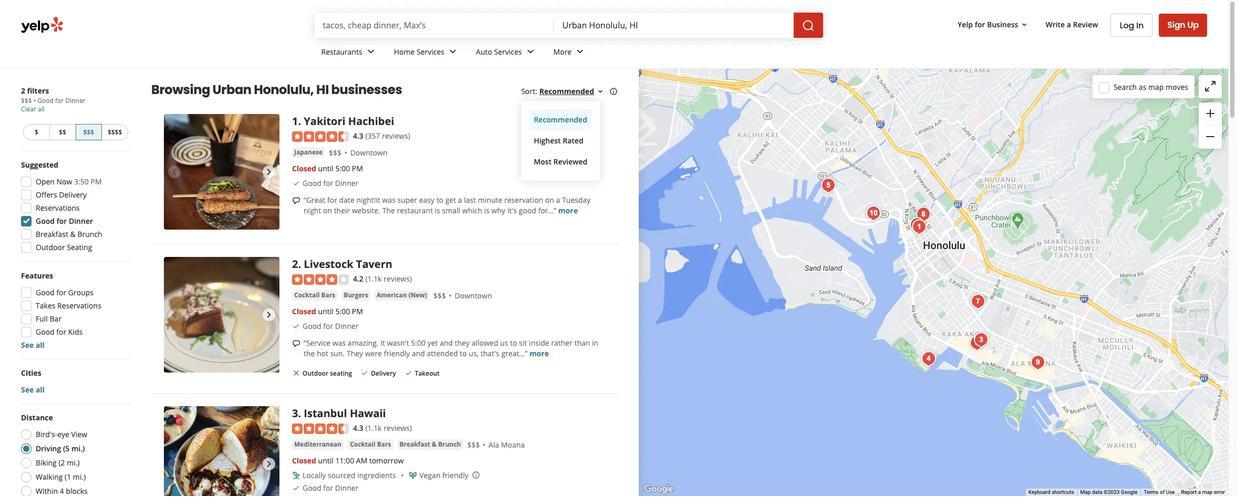 Task type: locate. For each thing, give the bounding box(es) containing it.
breakfast inside button
[[400, 440, 430, 449]]

for down offers delivery
[[57, 216, 67, 226]]

0 vertical spatial brunch
[[77, 229, 102, 239]]

& inside 'group'
[[70, 229, 76, 239]]

until
[[318, 164, 334, 174], [318, 307, 334, 317], [318, 456, 334, 466]]

breakfast & brunch button
[[398, 440, 463, 450]]

closed up 16 locally sourced v2 icon
[[292, 456, 316, 466]]

all right "•"
[[38, 105, 45, 114]]

previous image
[[168, 166, 181, 178], [168, 309, 181, 321]]

2 is from the left
[[485, 206, 490, 216]]

0 vertical spatial to
[[437, 195, 444, 205]]

closed until 5:00 pm for yakitori
[[292, 164, 363, 174]]

cocktail bars for "cocktail bars" 'button' to the top
[[294, 291, 336, 300]]

2 vertical spatial slideshow element
[[164, 406, 280, 496]]

16 chevron down v2 image right business
[[1021, 20, 1029, 29]]

$$$ inside the 2 filters $$$ • good for dinner clear all
[[21, 96, 32, 105]]

cocktail up 'am'
[[350, 440, 376, 449]]

. for 1
[[298, 114, 301, 128]]

. for 2
[[298, 257, 301, 271]]

3 . from the top
[[298, 406, 301, 420]]

outdoor for outdoor seating
[[36, 242, 65, 252]]

to left sit
[[510, 338, 517, 348]]

5:00 for yakitori
[[336, 164, 350, 174]]

see all button down cities
[[21, 385, 45, 395]]

3 closed from the top
[[292, 456, 316, 466]]

browsing
[[151, 81, 210, 98]]

seating
[[330, 369, 352, 378]]

see all for first see all button from the top
[[21, 340, 45, 350]]

us,
[[469, 349, 479, 359]]

1 vertical spatial (1.1k
[[366, 423, 382, 433]]

zoom in image
[[1205, 107, 1217, 120]]

dinner up seating
[[69, 216, 93, 226]]

1 closed until 5:00 pm from the top
[[292, 164, 363, 174]]

5:00 for livestock
[[336, 307, 350, 317]]

more down tuesday
[[559, 206, 578, 216]]

0 vertical spatial 2
[[21, 86, 25, 96]]

zoom out image
[[1205, 130, 1217, 143]]

1 vertical spatial cocktail bars link
[[348, 440, 393, 450]]

1 horizontal spatial was
[[382, 195, 396, 205]]

hi
[[316, 81, 329, 98]]

24 chevron down v2 image for home services
[[447, 45, 459, 58]]

terms of use
[[1145, 489, 1176, 495]]

0 horizontal spatial 24 chevron down v2 image
[[447, 45, 459, 58]]

16 checkmark v2 image for "service was amazing. it wasn't 5:00 yet and they allowed us to sit inside rather than in the hot sun. they were friendly and attended to us, that's great…"
[[292, 322, 301, 331]]

log in
[[1120, 19, 1145, 31]]

rated
[[563, 136, 584, 146]]

1 vertical spatial all
[[36, 340, 45, 350]]

map for moves
[[1149, 82, 1165, 92]]

american (new) link
[[375, 290, 429, 301]]

services right auto
[[494, 47, 522, 57]]

honolulu,
[[254, 81, 314, 98]]

bars up tomorrow
[[377, 440, 391, 449]]

1 vertical spatial brunch
[[438, 440, 461, 449]]

am
[[356, 456, 368, 466]]

was up sun.
[[333, 338, 346, 348]]

(1.1k down tavern
[[366, 274, 382, 284]]

dinner up the $$
[[65, 96, 85, 105]]

mi.) for walking (1 mi.)
[[73, 472, 86, 482]]

1 vertical spatial closed
[[292, 307, 316, 317]]

1 vertical spatial previous image
[[168, 309, 181, 321]]

0 vertical spatial 5:00
[[336, 164, 350, 174]]

2 inside the 2 filters $$$ • good for dinner clear all
[[21, 86, 25, 96]]

5:00
[[336, 164, 350, 174], [336, 307, 350, 317], [411, 338, 426, 348]]

2 see from the top
[[21, 385, 34, 395]]

next image
[[263, 166, 275, 178]]

yakitori
[[304, 114, 346, 128]]

auto
[[476, 47, 493, 57]]

16 info v2 image
[[610, 87, 618, 96]]

16 checkmark v2 image
[[292, 179, 301, 188], [292, 322, 301, 331], [361, 369, 369, 378], [405, 369, 413, 378]]

1 . from the top
[[298, 114, 301, 128]]

reservation
[[505, 195, 544, 205]]

16 vegan v2 image
[[409, 472, 418, 480]]

$$$ left the ala
[[468, 440, 480, 450]]

moana
[[501, 440, 525, 450]]

0 vertical spatial breakfast
[[36, 229, 68, 239]]

0 vertical spatial until
[[318, 164, 334, 174]]

1 horizontal spatial outdoor
[[303, 369, 329, 378]]

(1
[[65, 472, 71, 482]]

1 vertical spatial friendly
[[443, 471, 469, 481]]

1 horizontal spatial bars
[[377, 440, 391, 449]]

2 previous image from the top
[[168, 309, 181, 321]]

4.3
[[353, 131, 364, 141], [353, 423, 364, 433]]

24 chevron down v2 image
[[365, 45, 377, 58], [524, 45, 537, 58]]

livestock tavern image
[[907, 214, 928, 235]]

16 checkmark v2 image left takeout
[[405, 369, 413, 378]]

reviews) up american (new)
[[384, 274, 412, 284]]

all for 2nd see all button from the top
[[36, 385, 45, 395]]

24 chevron down v2 image inside 'home services' link
[[447, 45, 459, 58]]

1 vertical spatial see all
[[21, 385, 45, 395]]

3 until from the top
[[318, 456, 334, 466]]

clear all link
[[21, 105, 45, 114]]

$$$ right japanese link
[[329, 148, 342, 158]]

tanaka of tokyo west image
[[1028, 352, 1049, 373]]

japanese
[[294, 148, 323, 157]]

until for yakitori
[[318, 164, 334, 174]]

was
[[382, 195, 396, 205], [333, 338, 346, 348]]

all inside the 2 filters $$$ • good for dinner clear all
[[38, 105, 45, 114]]

a
[[1068, 19, 1072, 29], [458, 195, 462, 205], [556, 195, 560, 205], [1199, 489, 1202, 495]]

1 vertical spatial istanbul hawaii image
[[164, 406, 280, 496]]

takeout
[[415, 369, 440, 378]]

friendly right the vegan
[[443, 471, 469, 481]]

2 until from the top
[[318, 307, 334, 317]]

5:00 left yet
[[411, 338, 426, 348]]

2 24 chevron down v2 image from the left
[[574, 45, 587, 58]]

pm right '3:50'
[[91, 177, 102, 187]]

1 closed from the top
[[292, 164, 316, 174]]

16 chevron down v2 image inside recommended popup button
[[597, 87, 605, 96]]

4.3 star rating image
[[292, 132, 349, 142], [292, 424, 349, 434]]

open now 3:50 pm
[[36, 177, 102, 187]]

burgers
[[344, 291, 368, 300]]

downtown up they
[[455, 291, 492, 301]]

1 horizontal spatial and
[[440, 338, 453, 348]]

american (new) button
[[375, 290, 429, 301]]

1 previous image from the top
[[168, 166, 181, 178]]

1 vertical spatial breakfast & brunch
[[400, 440, 461, 449]]

1 vertical spatial to
[[510, 338, 517, 348]]

cocktail bars up 'am'
[[350, 440, 391, 449]]

friendly
[[384, 349, 410, 359], [443, 471, 469, 481]]

search as map moves
[[1114, 82, 1189, 92]]

16 speech v2 image
[[292, 197, 301, 205], [292, 340, 301, 348]]

0 vertical spatial map
[[1149, 82, 1165, 92]]

$$$
[[21, 96, 32, 105], [83, 128, 94, 137], [329, 148, 342, 158], [434, 291, 446, 301], [468, 440, 480, 450]]

1 vertical spatial and
[[412, 349, 425, 359]]

on up for…"
[[546, 195, 554, 205]]

vegan friendly
[[420, 471, 469, 481]]

1 vertical spatial 4.3
[[353, 423, 364, 433]]

yakitori hachibei image
[[164, 114, 280, 230], [909, 216, 930, 237]]

report a map error link
[[1182, 489, 1226, 495]]

auto services
[[476, 47, 522, 57]]

services right home
[[417, 47, 445, 57]]

cocktail for the rightmost "cocktail bars" 'button'
[[350, 440, 376, 449]]

2 none field from the left
[[563, 19, 786, 31]]

None field
[[323, 19, 546, 31], [563, 19, 786, 31]]

. left yakitori
[[298, 114, 301, 128]]

1 4.3 from the top
[[353, 131, 364, 141]]

group
[[1200, 103, 1223, 149], [18, 160, 130, 256], [18, 271, 130, 351], [21, 368, 130, 395]]

0 horizontal spatial cocktail bars
[[294, 291, 336, 300]]

hachibei
[[348, 114, 394, 128]]

4.2 (1.1k reviews)
[[353, 274, 412, 284]]

tuesday
[[562, 195, 591, 205]]

24 chevron down v2 image
[[447, 45, 459, 58], [574, 45, 587, 58]]

reviews) for 3 . istanbul hawaii
[[384, 423, 412, 433]]

1 vertical spatial bars
[[377, 440, 391, 449]]

1 vertical spatial map
[[1203, 489, 1213, 495]]

cocktail bars link up 'am'
[[348, 440, 393, 450]]

24 chevron down v2 image for more
[[574, 45, 587, 58]]

more link down tuesday
[[559, 206, 578, 216]]

great…"
[[502, 349, 528, 359]]

2
[[21, 86, 25, 96], [292, 257, 298, 271]]

2 vertical spatial 5:00
[[411, 338, 426, 348]]

more down inside
[[530, 349, 549, 359]]

breakfast & brunch
[[36, 229, 102, 239], [400, 440, 461, 449]]

1 vertical spatial 16 chevron down v2 image
[[597, 87, 605, 96]]

more for 2 . livestock tavern
[[530, 349, 549, 359]]

1 vertical spatial more
[[530, 349, 549, 359]]

$$$ right (new)
[[434, 291, 446, 301]]

pm down the burgers link
[[352, 307, 363, 317]]

16 chevron down v2 image left 16 info v2 icon
[[597, 87, 605, 96]]

mi.) right (5
[[71, 444, 85, 454]]

1 vertical spatial until
[[318, 307, 334, 317]]

cocktail for "cocktail bars" 'button' to the top
[[294, 291, 320, 300]]

breakfast up outdoor seating
[[36, 229, 68, 239]]

cocktail bars link down 4.2 star rating image at left bottom
[[292, 290, 338, 301]]

bars for cocktail bars link to the left
[[321, 291, 336, 300]]

breakfast & brunch up the vegan
[[400, 440, 461, 449]]

0 horizontal spatial none field
[[323, 19, 546, 31]]

0 vertical spatial closed
[[292, 164, 316, 174]]

slideshow element for 1
[[164, 114, 280, 230]]

16 locally sourced v2 image
[[292, 472, 301, 480]]

2 (1.1k from the top
[[366, 423, 382, 433]]

1 horizontal spatial 24 chevron down v2 image
[[524, 45, 537, 58]]

1 horizontal spatial cocktail bars
[[350, 440, 391, 449]]

until for istanbul
[[318, 456, 334, 466]]

friendly down wasn't
[[384, 349, 410, 359]]

cocktail down 4.2 star rating image at left bottom
[[294, 291, 320, 300]]

1 4.3 star rating image from the top
[[292, 132, 349, 142]]

1 until from the top
[[318, 164, 334, 174]]

1 see all from the top
[[21, 340, 45, 350]]

info icon image
[[472, 471, 480, 480], [472, 471, 480, 480]]

$$$ left "•"
[[21, 96, 32, 105]]

1 (1.1k from the top
[[366, 274, 382, 284]]

(1.1k for hawaii
[[366, 423, 382, 433]]

0 vertical spatial 16 chevron down v2 image
[[1021, 20, 1029, 29]]

a right write
[[1068, 19, 1072, 29]]

good for dinner
[[303, 178, 359, 188], [36, 216, 93, 226], [303, 321, 359, 331], [303, 483, 359, 493]]

they
[[455, 338, 470, 348]]

1 horizontal spatial more
[[559, 206, 578, 216]]

on left their
[[323, 206, 332, 216]]

moves
[[1166, 82, 1189, 92]]

1 vertical spatial see
[[21, 385, 34, 395]]

good for dinner up "great
[[303, 178, 359, 188]]

24 chevron down v2 image right restaurants
[[365, 45, 377, 58]]

24 chevron down v2 image inside the restaurants link
[[365, 45, 377, 58]]

0 horizontal spatial downtown
[[350, 148, 388, 158]]

cocktail bars for the rightmost "cocktail bars" 'button'
[[350, 440, 391, 449]]

all
[[38, 105, 45, 114], [36, 340, 45, 350], [36, 385, 45, 395]]

until down the "mediterranean" button at the bottom left
[[318, 456, 334, 466]]

0 vertical spatial see all
[[21, 340, 45, 350]]

16 chevron down v2 image for yelp for business
[[1021, 20, 1029, 29]]

recommended inside button
[[534, 115, 588, 125]]

0 vertical spatial was
[[382, 195, 396, 205]]

0 horizontal spatial breakfast
[[36, 229, 68, 239]]

none field find
[[323, 19, 546, 31]]

(1.1k down hawaii
[[366, 423, 382, 433]]

businesses
[[331, 81, 402, 98]]

mi.) for driving (5 mi.)
[[71, 444, 85, 454]]

1 slideshow element from the top
[[164, 114, 280, 230]]

offers
[[36, 190, 57, 200]]

1 is from the left
[[435, 206, 440, 216]]

1 vertical spatial cocktail bars
[[350, 440, 391, 449]]

more link down inside
[[530, 349, 549, 359]]

3 slideshow element from the top
[[164, 406, 280, 496]]

reviews) right the (357
[[382, 131, 411, 141]]

for right "•"
[[55, 96, 64, 105]]

services for home services
[[417, 47, 445, 57]]

group containing features
[[18, 271, 130, 351]]

closed for istanbul hawaii
[[292, 456, 316, 466]]

24 chevron down v2 image inside more link
[[574, 45, 587, 58]]

to left us, on the left of page
[[460, 349, 467, 359]]

0 horizontal spatial was
[[333, 338, 346, 348]]

good right "•"
[[38, 96, 54, 105]]

locally
[[303, 471, 326, 481]]

& inside button
[[432, 440, 437, 449]]

4.3 star rating image up mediterranean
[[292, 424, 349, 434]]

for
[[975, 19, 986, 29], [55, 96, 64, 105], [323, 178, 333, 188], [328, 195, 337, 205], [57, 216, 67, 226], [56, 288, 66, 298], [323, 321, 333, 331], [56, 327, 66, 337], [323, 483, 333, 493]]

and up attended
[[440, 338, 453, 348]]

16 checkmark v2 image down "were"
[[361, 369, 369, 378]]

4.3 star rating image for yakitori hachibei
[[292, 132, 349, 142]]

2 left filters
[[21, 86, 25, 96]]

0 vertical spatial friendly
[[384, 349, 410, 359]]

good down offers in the left of the page
[[36, 216, 55, 226]]

highest
[[534, 136, 561, 146]]

0 horizontal spatial is
[[435, 206, 440, 216]]

0 vertical spatial reviews)
[[382, 131, 411, 141]]

1 horizontal spatial downtown
[[455, 291, 492, 301]]

for up their
[[328, 195, 337, 205]]

4.3 left the (357
[[353, 131, 364, 141]]

0 vertical spatial cocktail
[[294, 291, 320, 300]]

slideshow element
[[164, 114, 280, 230], [164, 257, 280, 373], [164, 406, 280, 496]]

biking (2 mi.)
[[36, 458, 80, 468]]

more
[[554, 47, 572, 57]]

map right as
[[1149, 82, 1165, 92]]

0 vertical spatial outdoor
[[36, 242, 65, 252]]

reviews) for 1 . yakitori hachibei
[[382, 131, 411, 141]]

view
[[71, 429, 87, 439]]

2 for 2 filters $$$ • good for dinner clear all
[[21, 86, 25, 96]]

see all for 2nd see all button from the top
[[21, 385, 45, 395]]

2 closed from the top
[[292, 307, 316, 317]]

1 horizontal spatial &
[[432, 440, 437, 449]]

pm for 2 . livestock tavern
[[352, 307, 363, 317]]

tavern
[[356, 257, 393, 271]]

2 closed until 5:00 pm from the top
[[292, 307, 363, 317]]

yet
[[428, 338, 438, 348]]

0 horizontal spatial map
[[1149, 82, 1165, 92]]

closed
[[292, 164, 316, 174], [292, 307, 316, 317], [292, 456, 316, 466]]

4.3 down hawaii
[[353, 423, 364, 433]]

upstairs at pier 38 image
[[818, 175, 839, 196]]

cocktail bars down 4.2 star rating image at left bottom
[[294, 291, 336, 300]]

2 next image from the top
[[263, 458, 275, 470]]

2 16 speech v2 image from the top
[[292, 340, 301, 348]]

was inside "service was amazing. it wasn't 5:00 yet and they allowed us to sit inside rather than in the hot sun. they were friendly and attended to us, that's great…"
[[333, 338, 346, 348]]

bars for the rightmost cocktail bars link
[[377, 440, 391, 449]]

3:50
[[74, 177, 89, 187]]

was inside the "great for date night!it was super easy to get a last minute reservation on a tuesday night on their website. the restaurant is small which is why it's good for…"
[[382, 195, 396, 205]]

24 chevron down v2 image inside auto services link
[[524, 45, 537, 58]]

for right the yelp
[[975, 19, 986, 29]]

2 services from the left
[[494, 47, 522, 57]]

wasn't
[[387, 338, 409, 348]]

good
[[38, 96, 54, 105], [303, 178, 322, 188], [36, 216, 55, 226], [36, 288, 55, 298], [303, 321, 322, 331], [36, 327, 55, 337], [303, 483, 322, 493]]

2 4.3 star rating image from the top
[[292, 424, 349, 434]]

write
[[1046, 19, 1066, 29]]

16 chevron down v2 image
[[1021, 20, 1029, 29], [597, 87, 605, 96]]

recommended up highest rated
[[534, 115, 588, 125]]

1 see all button from the top
[[21, 340, 45, 350]]

all down good for kids
[[36, 340, 45, 350]]

american (new)
[[377, 291, 427, 300]]

24 chevron down v2 image right more on the left of page
[[574, 45, 587, 58]]

1 vertical spatial closed until 5:00 pm
[[292, 307, 363, 317]]

now
[[57, 177, 72, 187]]

2 4.3 from the top
[[353, 423, 364, 433]]

report a map error
[[1182, 489, 1226, 495]]

brunch up vegan friendly
[[438, 440, 461, 449]]

1 horizontal spatial services
[[494, 47, 522, 57]]

dinner
[[65, 96, 85, 105], [335, 178, 359, 188], [69, 216, 93, 226], [335, 321, 359, 331], [335, 483, 359, 493]]

1 vertical spatial 5:00
[[336, 307, 350, 317]]

1 horizontal spatial cocktail
[[350, 440, 376, 449]]

0 vertical spatial recommended
[[540, 86, 595, 96]]

inside
[[529, 338, 550, 348]]

closed until 5:00 pm for livestock
[[292, 307, 363, 317]]

reservations down groups on the left bottom of page
[[57, 301, 101, 311]]

date
[[339, 195, 355, 205]]

16 checkmark v2 image down japanese button
[[292, 179, 301, 188]]

report
[[1182, 489, 1198, 495]]

and up takeout
[[412, 349, 425, 359]]

0 horizontal spatial 24 chevron down v2 image
[[365, 45, 377, 58]]

allowed
[[472, 338, 499, 348]]

to inside the "great for date night!it was super easy to get a last minute reservation on a tuesday night on their website. the restaurant is small which is why it's good for…"
[[437, 195, 444, 205]]

1 horizontal spatial more link
[[559, 206, 578, 216]]

0 vertical spatial closed until 5:00 pm
[[292, 164, 363, 174]]

2 up 4.2 star rating image at left bottom
[[292, 257, 298, 271]]

for inside the "great for date night!it was super easy to get a last minute reservation on a tuesday night on their website. the restaurant is small which is why it's good for…"
[[328, 195, 337, 205]]

map left error on the bottom
[[1203, 489, 1213, 495]]

1 next image from the top
[[263, 309, 275, 321]]

open
[[36, 177, 55, 187]]

0 horizontal spatial &
[[70, 229, 76, 239]]

services for auto services
[[494, 47, 522, 57]]

0 vertical spatial &
[[70, 229, 76, 239]]

is
[[435, 206, 440, 216], [485, 206, 490, 216]]

cities
[[21, 368, 41, 378]]

$
[[35, 128, 38, 137]]

option group
[[18, 413, 130, 496]]

None search field
[[315, 13, 826, 38]]

1 services from the left
[[417, 47, 445, 57]]

1 16 speech v2 image from the top
[[292, 197, 301, 205]]

0 vertical spatial next image
[[263, 309, 275, 321]]

log in link
[[1112, 14, 1153, 37]]

0 horizontal spatial more link
[[530, 349, 549, 359]]

good down locally
[[303, 483, 322, 493]]

closed up "service
[[292, 307, 316, 317]]

16 checkmark v2 image for "great for date night!it was super easy to get a last minute reservation on a tuesday night on their website. the restaurant is small which is why it's good for…"
[[292, 179, 301, 188]]

©2023
[[1104, 489, 1120, 495]]

1 horizontal spatial 16 chevron down v2 image
[[1021, 20, 1029, 29]]

mi.) for biking (2 mi.)
[[67, 458, 80, 468]]

4.3 star rating image down yakitori
[[292, 132, 349, 142]]

brunch inside button
[[438, 440, 461, 449]]

istanbul hawaii image
[[971, 329, 992, 350], [164, 406, 280, 496]]

closed down japanese button
[[292, 164, 316, 174]]

to
[[437, 195, 444, 205], [510, 338, 517, 348], [460, 349, 467, 359]]

Find text field
[[323, 19, 546, 31]]

see all down cities
[[21, 385, 45, 395]]

1 vertical spatial &
[[432, 440, 437, 449]]

to left get
[[437, 195, 444, 205]]

2 24 chevron down v2 image from the left
[[524, 45, 537, 58]]

dinner down locally sourced ingredients
[[335, 483, 359, 493]]

closed until 5:00 pm down 4.2 star rating image at left bottom
[[292, 307, 363, 317]]

2 for 2 . livestock tavern
[[292, 257, 298, 271]]

1 none field from the left
[[323, 19, 546, 31]]

0 vertical spatial reservations
[[36, 203, 80, 213]]

$$ button
[[49, 124, 75, 140]]

browsing urban honolulu, hi businesses
[[151, 81, 402, 98]]

slideshow element for 2
[[164, 257, 280, 373]]

1 horizontal spatial 24 chevron down v2 image
[[574, 45, 587, 58]]

map region
[[581, 0, 1237, 496]]

0 horizontal spatial friendly
[[384, 349, 410, 359]]

next image
[[263, 309, 275, 321], [263, 458, 275, 470]]

bar
[[50, 314, 62, 324]]

$$$$
[[108, 128, 122, 137]]

is left small
[[435, 206, 440, 216]]

google
[[1122, 489, 1138, 495]]

1 horizontal spatial 2
[[292, 257, 298, 271]]

0 vertical spatial downtown
[[350, 148, 388, 158]]

delivery down open now 3:50 pm
[[59, 190, 87, 200]]

1 horizontal spatial to
[[460, 349, 467, 359]]

0 horizontal spatial istanbul hawaii image
[[164, 406, 280, 496]]

1 24 chevron down v2 image from the left
[[365, 45, 377, 58]]

. up 4.2 star rating image at left bottom
[[298, 257, 301, 271]]

2 vertical spatial all
[[36, 385, 45, 395]]

16 speech v2 image left "great
[[292, 197, 301, 205]]

1 vertical spatial mi.)
[[67, 458, 80, 468]]

more for 1 . yakitori hachibei
[[559, 206, 578, 216]]

1 24 chevron down v2 image from the left
[[447, 45, 459, 58]]

it
[[381, 338, 385, 348]]

4.3 for hawaii
[[353, 423, 364, 433]]

16 chevron down v2 image inside yelp for business button
[[1021, 20, 1029, 29]]

1 horizontal spatial breakfast
[[400, 440, 430, 449]]

2 vertical spatial closed
[[292, 456, 316, 466]]

0 horizontal spatial 16 chevron down v2 image
[[597, 87, 605, 96]]

see down cities
[[21, 385, 34, 395]]

2 vertical spatial until
[[318, 456, 334, 466]]

previous image for 1
[[168, 166, 181, 178]]

cocktail bars link
[[292, 290, 338, 301], [348, 440, 393, 450]]

bird's-eye view
[[36, 429, 87, 439]]

breakfast up 16 vegan v2 image
[[400, 440, 430, 449]]

until down japanese link
[[318, 164, 334, 174]]

little joe's steakhouse image
[[864, 203, 885, 224]]

0 vertical spatial bars
[[321, 291, 336, 300]]

0 vertical spatial 16 speech v2 image
[[292, 197, 301, 205]]

24 chevron down v2 image right auto services
[[524, 45, 537, 58]]

1 vertical spatial slideshow element
[[164, 257, 280, 373]]

previous image for 2
[[168, 309, 181, 321]]

closed until 5:00 pm down japanese button
[[292, 164, 363, 174]]

2 slideshow element from the top
[[164, 257, 280, 373]]

$$$ left the $$$$
[[83, 128, 94, 137]]

0 vertical spatial breakfast & brunch
[[36, 229, 102, 239]]

for…"
[[539, 206, 557, 216]]

1 vertical spatial recommended
[[534, 115, 588, 125]]

1 vertical spatial 4.3 star rating image
[[292, 424, 349, 434]]

1 horizontal spatial breakfast & brunch
[[400, 440, 461, 449]]

breakfast & brunch up outdoor seating
[[36, 229, 102, 239]]

1 vertical spatial delivery
[[371, 369, 396, 378]]

up
[[1188, 19, 1200, 31]]

recommended for recommended popup button
[[540, 86, 595, 96]]

recommended button
[[540, 86, 605, 96]]

2 . from the top
[[298, 257, 301, 271]]

•
[[33, 96, 36, 105]]

0 horizontal spatial cocktail bars button
[[292, 290, 338, 301]]

(1.1k
[[366, 274, 382, 284], [366, 423, 382, 433]]

1 vertical spatial was
[[333, 338, 346, 348]]

16 checkmark v2 image up 16 close v2 icon
[[292, 322, 301, 331]]

2 see all from the top
[[21, 385, 45, 395]]

0 vertical spatial mi.)
[[71, 444, 85, 454]]



Task type: describe. For each thing, give the bounding box(es) containing it.
. for 3
[[298, 406, 301, 420]]

mw restaurant image
[[968, 291, 989, 312]]

in
[[1137, 19, 1145, 31]]

good down full
[[36, 327, 55, 337]]

why
[[492, 206, 506, 216]]

search image
[[802, 19, 815, 32]]

(2
[[59, 458, 65, 468]]

$$$ for 3
[[468, 440, 480, 450]]

0 vertical spatial and
[[440, 338, 453, 348]]

reviewed
[[554, 157, 588, 167]]

a up for…"
[[556, 195, 560, 205]]

1 horizontal spatial delivery
[[371, 369, 396, 378]]

burgers link
[[342, 290, 371, 301]]

more link for 2 . livestock tavern
[[530, 349, 549, 359]]

attended
[[427, 349, 458, 359]]

slideshow element for 3
[[164, 406, 280, 496]]

merriman's honolulu image
[[967, 332, 988, 354]]

good up takes
[[36, 288, 55, 298]]

auto services link
[[468, 38, 545, 68]]

0 horizontal spatial brunch
[[77, 229, 102, 239]]

easy
[[419, 195, 435, 205]]

a inside write a review link
[[1068, 19, 1072, 29]]

$$$ for 1
[[329, 148, 342, 158]]

it's
[[508, 206, 517, 216]]

for inside button
[[975, 19, 986, 29]]

american
[[377, 291, 407, 300]]

16 checkmark v2 image
[[292, 484, 301, 493]]

none field near
[[563, 19, 786, 31]]

home services
[[394, 47, 445, 57]]

sign up link
[[1160, 14, 1208, 37]]

log
[[1120, 19, 1135, 31]]

filters
[[27, 86, 49, 96]]

53 by the sea image
[[919, 348, 940, 369]]

24 chevron down v2 image for restaurants
[[365, 45, 377, 58]]

16 chevron down v2 image for recommended
[[597, 87, 605, 96]]

yelp
[[958, 19, 974, 29]]

livestock tavern image
[[164, 257, 280, 373]]

1 see from the top
[[21, 340, 34, 350]]

5:00 inside "service was amazing. it wasn't 5:00 yet and they allowed us to sit inside rather than in the hot sun. they were friendly and attended to us, that's great…"
[[411, 338, 426, 348]]

takes
[[36, 301, 55, 311]]

sign
[[1168, 19, 1186, 31]]

more link
[[545, 38, 595, 68]]

expand map image
[[1205, 80, 1217, 92]]

a right get
[[458, 195, 462, 205]]

restaurant
[[397, 206, 433, 216]]

write a review link
[[1042, 15, 1103, 34]]

closed until 11:00 am tomorrow
[[292, 456, 404, 466]]

get
[[446, 195, 456, 205]]

good up "service
[[303, 321, 322, 331]]

friendly inside "service was amazing. it wasn't 5:00 yet and they allowed us to sit inside rather than in the hot sun. they were friendly and attended to us, that's great…"
[[384, 349, 410, 359]]

4.3 (357 reviews)
[[353, 131, 411, 141]]

(new)
[[409, 291, 427, 300]]

amazing.
[[348, 338, 379, 348]]

option group containing distance
[[18, 413, 130, 496]]

were
[[365, 349, 382, 359]]

next image for 2 . livestock tavern
[[263, 309, 275, 321]]

for down the sourced
[[323, 483, 333, 493]]

istanbul
[[304, 406, 347, 420]]

offers delivery
[[36, 190, 87, 200]]

map for error
[[1203, 489, 1213, 495]]

vegan
[[420, 471, 441, 481]]

1 horizontal spatial cocktail bars button
[[348, 440, 393, 450]]

pm for 1 . yakitori hachibei
[[352, 164, 363, 174]]

$$$$ button
[[102, 124, 128, 140]]

for up "service
[[323, 321, 333, 331]]

distance
[[21, 413, 53, 423]]

0 horizontal spatial cocktail bars link
[[292, 290, 338, 301]]

breakfast & brunch inside button
[[400, 440, 461, 449]]

$$$ button
[[75, 124, 102, 140]]

for up "great
[[323, 178, 333, 188]]

their
[[334, 206, 350, 216]]

$$$ for 2
[[434, 291, 446, 301]]

0 vertical spatial istanbul hawaii image
[[971, 329, 992, 350]]

all for first see all button from the top
[[36, 340, 45, 350]]

home
[[394, 47, 415, 57]]

groups
[[68, 288, 94, 298]]

most
[[534, 157, 552, 167]]

that's
[[481, 349, 500, 359]]

hot
[[317, 349, 329, 359]]

sourced
[[328, 471, 356, 481]]

good inside the 2 filters $$$ • good for dinner clear all
[[38, 96, 54, 105]]

kids
[[68, 327, 83, 337]]

(357
[[366, 131, 380, 141]]

as
[[1140, 82, 1147, 92]]

previous image
[[168, 458, 181, 470]]

google image
[[642, 483, 677, 496]]

1 horizontal spatial friendly
[[443, 471, 469, 481]]

duc's bistro image
[[914, 204, 935, 225]]

downtown for hachibei
[[350, 148, 388, 158]]

map data ©2023 google
[[1081, 489, 1138, 495]]

"great for date night!it was super easy to get a last minute reservation on a tuesday night on their website. the restaurant is small which is why it's good for…"
[[304, 195, 591, 216]]

home services link
[[386, 38, 468, 68]]

recommended for recommended button
[[534, 115, 588, 125]]

"service
[[304, 338, 331, 348]]

16 speech v2 image for 1
[[292, 197, 301, 205]]

a right report on the right bottom
[[1199, 489, 1202, 495]]

terms of use link
[[1145, 489, 1176, 495]]

$$
[[59, 128, 66, 137]]

2 filters $$$ • good for dinner clear all
[[21, 86, 85, 114]]

$ button
[[23, 124, 49, 140]]

yelp for business button
[[954, 15, 1034, 34]]

clear
[[21, 105, 36, 114]]

16 speech v2 image for 2
[[292, 340, 301, 348]]

"service was amazing. it wasn't 5:00 yet and they allowed us to sit inside rather than in the hot sun. they were friendly and attended to us, that's great…"
[[304, 338, 599, 359]]

rather
[[552, 338, 573, 348]]

driving
[[36, 444, 61, 454]]

1 vertical spatial reservations
[[57, 301, 101, 311]]

good up "great
[[303, 178, 322, 188]]

0 horizontal spatial on
[[323, 206, 332, 216]]

1 horizontal spatial on
[[546, 195, 554, 205]]

(1.1k for tavern
[[366, 274, 382, 284]]

us
[[500, 338, 509, 348]]

livestock tavern link
[[304, 257, 393, 271]]

good for dinner up "service
[[303, 321, 359, 331]]

1 horizontal spatial cocktail bars link
[[348, 440, 393, 450]]

outdoor for outdoor seating
[[303, 369, 329, 378]]

next image for 3 . istanbul hawaii
[[263, 458, 275, 470]]

shortcuts
[[1052, 489, 1075, 495]]

dinner up date
[[335, 178, 359, 188]]

mediterranean link
[[292, 440, 344, 450]]

for left kids
[[56, 327, 66, 337]]

keyboard shortcuts
[[1029, 489, 1075, 495]]

business
[[988, 19, 1019, 29]]

website.
[[352, 206, 381, 216]]

group containing cities
[[21, 368, 130, 395]]

0 horizontal spatial breakfast & brunch
[[36, 229, 102, 239]]

map
[[1081, 489, 1091, 495]]

0 vertical spatial cocktail bars button
[[292, 290, 338, 301]]

2 horizontal spatial to
[[510, 338, 517, 348]]

small
[[442, 206, 461, 216]]

4.3 for hachibei
[[353, 131, 364, 141]]

the
[[382, 206, 395, 216]]

1 . yakitori hachibei
[[292, 114, 394, 128]]

the
[[304, 349, 315, 359]]

good for dinner up outdoor seating
[[36, 216, 93, 226]]

business categories element
[[313, 38, 1208, 68]]

good
[[519, 206, 537, 216]]

tomorrow
[[370, 456, 404, 466]]

highest rated button
[[530, 130, 592, 151]]

reviews) for 2 . livestock tavern
[[384, 274, 412, 284]]

mediterranean
[[294, 440, 342, 449]]

24 chevron down v2 image for auto services
[[524, 45, 537, 58]]

for up takes reservations
[[56, 288, 66, 298]]

closed for livestock tavern
[[292, 307, 316, 317]]

Near text field
[[563, 19, 786, 31]]

2 see all button from the top
[[21, 385, 45, 395]]

dinner inside the 2 filters $$$ • good for dinner clear all
[[65, 96, 85, 105]]

features
[[21, 271, 53, 281]]

more link for 1 . yakitori hachibei
[[559, 206, 578, 216]]

until for livestock
[[318, 307, 334, 317]]

1 horizontal spatial yakitori hachibei image
[[909, 216, 930, 237]]

(5
[[63, 444, 70, 454]]

group containing suggested
[[18, 160, 130, 256]]

2 vertical spatial to
[[460, 349, 467, 359]]

4.2 star rating image
[[292, 275, 349, 285]]

highest rated
[[534, 136, 584, 146]]

closed for yakitori hachibei
[[292, 164, 316, 174]]

0 horizontal spatial yakitori hachibei image
[[164, 114, 280, 230]]

downtown for tavern
[[455, 291, 492, 301]]

search
[[1114, 82, 1138, 92]]

keyboard shortcuts button
[[1029, 489, 1075, 496]]

0 vertical spatial delivery
[[59, 190, 87, 200]]

night!it
[[357, 195, 381, 205]]

good for dinner down the sourced
[[303, 483, 359, 493]]

for inside the 2 filters $$$ • good for dinner clear all
[[55, 96, 64, 105]]

$$$ inside button
[[83, 128, 94, 137]]

4.3 star rating image for istanbul hawaii
[[292, 424, 349, 434]]

16 close v2 image
[[292, 369, 301, 378]]

dinner up amazing.
[[335, 321, 359, 331]]

1 vertical spatial pm
[[91, 177, 102, 187]]

16 checkmark v2 image for takeout
[[361, 369, 369, 378]]



Task type: vqa. For each thing, say whether or not it's contained in the screenshot.
the "4" on the left bottom
no



